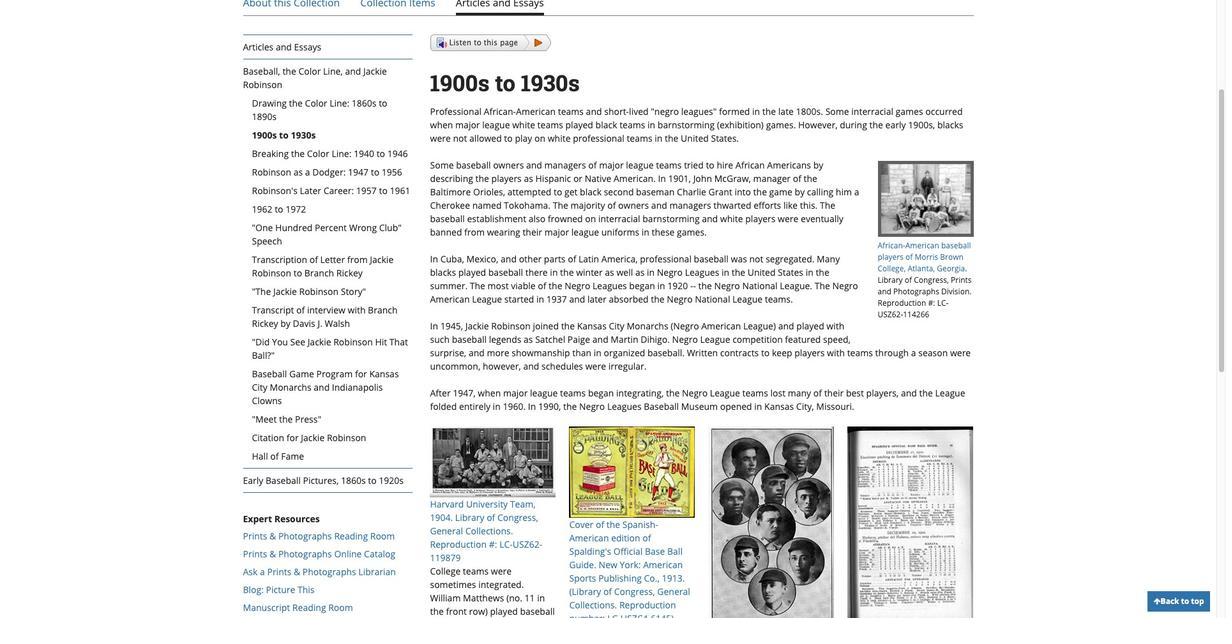 Task type: describe. For each thing, give the bounding box(es) containing it.
the left early
[[870, 119, 883, 131]]

1 - from the left
[[690, 280, 693, 292]]

the up 1937
[[549, 280, 562, 292]]

and up featured
[[778, 320, 794, 332]]

of down americans
[[793, 172, 801, 185]]

kansas inside after 1947, when major league teams began integrating, the negro  league teams lost many of their best players, and the league folded  entirely in 1960. in 1990, the negro leagues baseball museum opened in  kansas city, missouri.
[[765, 400, 794, 413]]

city inside baseball, the color line, and jackie robinson drawing the color line: 1860s to 1890s 1900s to 1930s breaking the color line: 1940 to 1946 robinson as a dodger: 1947 to 1956 robinson's later career: 1957 to 1961 1962 to 1972 "one hundred percent wrong club" speech transcription of letter from jackie robinson to branch rickey "the jackie robinson story" transcript of interview with branch rickey by davis j. walsh "did you see jackie robinson hit that ball?" baseball game program for kansas city monarchs and indianapolis clowns "meet the press" citation for jackie robinson hall of fame
[[252, 381, 268, 393]]

baseball left was
[[694, 253, 729, 265]]

1 horizontal spatial white
[[548, 132, 571, 144]]

martin
[[611, 333, 638, 345]]

baseball up describing
[[456, 159, 491, 171]]

began inside the in cuba, mexico, and other parts of latin america, professional  baseball was not segregated. many blacks played baseball there in the  winter as well as in negro leagues in the united states in the summer.  the most viable of the negro leagues began in 1920 -- the negro national  league. the negro american league started in 1937 and later absorbed  the negro national league teams.
[[629, 280, 655, 292]]

to down baseball, the color line, and jackie robinson link
[[379, 97, 387, 109]]

on inside the professional african-american teams and short-lived "negro leagues"  formed in the late 1800s. some interracial games occurred when major  league white teams played black teams in barnstorming (exhibition)  games. however, during the early 1900s, blacks were not allowed to play  on white professional teams in the united states.
[[535, 132, 545, 144]]

players up orioles,
[[492, 172, 522, 185]]

2 horizontal spatial by
[[813, 159, 823, 171]]

of inside after 1947, when major league teams began integrating, the negro  league teams lost many of their best players, and the league folded  entirely in 1960. in 1990, the negro leagues baseball museum opened in  kansas city, missouri.
[[814, 387, 822, 399]]

however,
[[483, 360, 521, 372]]

jackie down j. on the left of page
[[308, 336, 331, 348]]

league up league)
[[733, 293, 763, 305]]

early
[[243, 474, 263, 487]]

this
[[298, 584, 315, 596]]

played inside the in cuba, mexico, and other parts of latin america, professional  baseball was not segregated. many blacks played baseball there in the  winter as well as in negro leagues in the united states in the summer.  the most viable of the negro leagues began in 1920 -- the negro national  league. the negro american league started in 1937 and later absorbed  the negro national league teams.
[[458, 266, 486, 278]]

1900s to 1930s
[[430, 68, 580, 97]]

of left letter
[[310, 253, 318, 266]]

1960.
[[503, 400, 526, 413]]

city inside in 1945, jackie robinson joined the kansas city monarchs (negro  american league) and played with such baseball legends as satchel paige  and martin dihigo. negro league competition featured speed, surprise,  and more showmanship than in organized baseball. written contracts to  keep players with teams through a season were uncommon, however, and  schedules were irregular.
[[609, 320, 625, 332]]

as inside in 1945, jackie robinson joined the kansas city monarchs (negro  american league) and played with such baseball legends as satchel paige  and martin dihigo. negro league competition featured speed, surprise,  and more showmanship than in organized baseball. written contracts to  keep players with teams through a season were uncommon, however, and  schedules were irregular.
[[524, 333, 533, 345]]

robinson down walsh
[[334, 336, 373, 348]]

the right 1990,
[[563, 400, 577, 413]]

library inside . library of congress, prints and photographs division. reproduction #: lc- usz62-114266
[[878, 275, 903, 286]]

1 vertical spatial with
[[827, 320, 845, 332]]

the down the articles and essays
[[283, 65, 296, 77]]

african- inside the professional african-american teams and short-lived "negro leagues"  formed in the late 1800s. some interracial games occurred when major  league white teams played black teams in barnstorming (exhibition)  games. however, during the early 1900s, blacks were not allowed to play  on white professional teams in the united states.
[[484, 105, 516, 117]]

the down "negro
[[665, 132, 679, 144]]

robinson down "meet the press" link
[[327, 432, 366, 444]]

essays
[[294, 41, 321, 53]]

negro down winter
[[565, 280, 590, 292]]

the up efforts on the top right of the page
[[753, 186, 767, 198]]

later
[[588, 293, 607, 305]]

program
[[316, 368, 353, 380]]

professional inside the in cuba, mexico, and other parts of latin america, professional  baseball was not segregated. many blacks played baseball there in the  winter as well as in negro leagues in the united states in the summer.  the most viable of the negro leagues began in 1920 -- the negro national  league. the negro american league started in 1937 and later absorbed  the negro national league teams.
[[640, 253, 692, 265]]

play
[[515, 132, 532, 144]]

percent
[[315, 222, 347, 234]]

the down was
[[732, 266, 745, 278]]

players down efforts on the top right of the page
[[746, 213, 776, 225]]

latin
[[579, 253, 599, 265]]

0 vertical spatial leagues
[[685, 266, 719, 278]]

american inside in 1945, jackie robinson joined the kansas city monarchs (negro  american league) and played with such baseball legends as satchel paige  and martin dihigo. negro league competition featured speed, surprise,  and more showmanship than in organized baseball. written contracts to  keep players with teams through a season were uncommon, however, and  schedules were irregular.
[[701, 320, 741, 332]]

and left the more
[[469, 347, 485, 359]]

0 horizontal spatial managers
[[544, 159, 586, 171]]

1946
[[387, 147, 408, 160]]

allowed
[[469, 132, 502, 144]]

lc- inside . library of congress, prints and photographs division. reproduction #: lc- usz62-114266
[[937, 298, 949, 309]]

0 vertical spatial reading
[[334, 530, 368, 542]]

and up hispanic
[[526, 159, 542, 171]]

0 horizontal spatial owners
[[493, 159, 524, 171]]

the right league.
[[815, 280, 830, 292]]

and left the other on the top of the page
[[501, 253, 517, 265]]

negro up museum
[[682, 387, 708, 399]]

to left 1956
[[371, 166, 379, 178]]

1900s inside baseball, the color line, and jackie robinson drawing the color line: 1860s to 1890s 1900s to 1930s breaking the color line: 1940 to 1946 robinson as a dodger: 1947 to 1956 robinson's later career: 1957 to 1961 1962 to 1972 "one hundred percent wrong club" speech transcription of letter from jackie robinson to branch rickey "the jackie robinson story" transcript of interview with branch rickey by davis j. walsh "did you see jackie robinson hit that ball?" baseball game program for kansas city monarchs and indianapolis clowns "meet the press" citation for jackie robinson hall of fame
[[252, 129, 277, 141]]

harvard university team, 1904. library of congress, general collections. reproduction #: lc-usz62- 119879
[[430, 498, 542, 564]]

georgia
[[937, 263, 965, 274]]

of up native
[[588, 159, 597, 171]]

hire
[[717, 159, 733, 171]]

baseball inside african-american baseball players of morris brown college, atlanta, georgia
[[941, 240, 971, 251]]

hundred
[[275, 222, 313, 234]]

the right 1920
[[698, 280, 712, 292]]

of up 'davis'
[[296, 304, 305, 316]]

1972
[[286, 203, 306, 215]]

0 horizontal spatial white
[[512, 119, 535, 131]]

by inside baseball, the color line, and jackie robinson drawing the color line: 1860s to 1890s 1900s to 1930s breaking the color line: 1940 to 1946 robinson as a dodger: 1947 to 1956 robinson's later career: 1957 to 1961 1962 to 1972 "one hundred percent wrong club" speech transcription of letter from jackie robinson to branch rickey "the jackie robinson story" transcript of interview with branch rickey by davis j. walsh "did you see jackie robinson hit that ball?" baseball game program for kansas city monarchs and indianapolis clowns "meet the press" citation for jackie robinson hall of fame
[[281, 317, 291, 329]]

to left 1961
[[379, 185, 388, 197]]

city,
[[796, 400, 814, 413]]

league up opened
[[710, 387, 740, 399]]

missouri.
[[816, 400, 854, 413]]

jackie inside in 1945, jackie robinson joined the kansas city monarchs (negro  american league) and played with such baseball legends as satchel paige  and martin dihigo. negro league competition featured speed, surprise,  and more showmanship than in organized baseball. written contracts to  keep players with teams through a season were uncommon, however, and  schedules were irregular.
[[465, 320, 489, 332]]

started
[[504, 293, 534, 305]]

0 vertical spatial 1930s
[[521, 68, 580, 97]]

united inside the professional african-american teams and short-lived "negro leagues"  formed in the late 1800s. some interracial games occurred when major  league white teams played black teams in barnstorming (exhibition)  games. however, during the early 1900s, blacks were not allowed to play  on white professional teams in the united states.
[[681, 132, 709, 144]]

american down base
[[643, 559, 683, 571]]

entirely
[[459, 400, 491, 413]]

1 horizontal spatial 1900s
[[430, 68, 490, 97]]

to right 1940
[[377, 147, 385, 160]]

prints & photographs online catalog link
[[243, 548, 395, 560]]

league up american.
[[626, 159, 654, 171]]

2 vertical spatial baseball
[[266, 474, 301, 487]]

picture
[[266, 584, 295, 596]]

articles and essays
[[243, 41, 321, 53]]

as inside baseball, the color line, and jackie robinson drawing the color line: 1860s to 1890s 1900s to 1930s breaking the color line: 1940 to 1946 robinson as a dodger: 1947 to 1956 robinson's later career: 1957 to 1961 1962 to 1972 "one hundred percent wrong club" speech transcription of letter from jackie robinson to branch rickey "the jackie robinson story" transcript of interview with branch rickey by davis j. walsh "did you see jackie robinson hit that ball?" baseball game program for kansas city monarchs and indianapolis clowns "meet the press" citation for jackie robinson hall of fame
[[294, 166, 303, 178]]

usz62- inside harvard university team, 1904. library of congress, general collections. reproduction #: lc-usz62- 119879
[[513, 539, 542, 551]]

and down the showmanship
[[523, 360, 539, 372]]

119879
[[430, 552, 461, 564]]

interracial inside some baseball owners and managers of major league teams tried to hire  african americans by describing the players as hispanic or native  american. in 1901, john mcgraw, manager of the baltimore orioles,  attempted to get black second baseman charlie grant into the game by  calling him a cherokee named tokohama. the majority of owners and  managers thwarted efforts like this. the baseball establishment also  frowned on interracial barnstorming and white players were eventually banned from wearing their major league uniforms in these games.
[[598, 213, 640, 225]]

2 - from the left
[[693, 280, 696, 292]]

to left get
[[554, 186, 562, 198]]

0 vertical spatial rickey
[[336, 267, 363, 279]]

this.
[[800, 199, 818, 211]]

robinson's
[[252, 185, 298, 197]]

the right drawing
[[289, 97, 303, 109]]

a inside some baseball owners and managers of major league teams tried to hire  african americans by describing the players as hispanic or native  american. in 1901, john mcgraw, manager of the baltimore orioles,  attempted to get black second baseman charlie grant into the game by  calling him a cherokee named tokohama. the majority of owners and  managers thwarted efforts like this. the baseball establishment also  frowned on interracial barnstorming and white players were eventually banned from wearing their major league uniforms in these games.
[[854, 186, 859, 198]]

short-
[[604, 105, 629, 117]]

robinson down baseball,
[[243, 78, 282, 91]]

manuscript
[[243, 601, 290, 614]]

(exhibition)
[[717, 119, 764, 131]]

usz62- inside . library of congress, prints and photographs division. reproduction #: lc- usz62-114266
[[878, 309, 903, 320]]

dodger:
[[312, 166, 346, 178]]

1 horizontal spatial managers
[[670, 199, 711, 211]]

late
[[778, 105, 794, 117]]

ball
[[667, 545, 683, 557]]

1 vertical spatial leagues
[[593, 280, 627, 292]]

players inside in 1945, jackie robinson joined the kansas city monarchs (negro  american league) and played with such baseball legends as satchel paige  and martin dihigo. negro league competition featured speed, surprise,  and more showmanship than in organized baseball. written contracts to  keep players with teams through a season were uncommon, however, and  schedules were irregular.
[[795, 347, 825, 359]]

general inside cover of the spanish- american edition of spalding's official base ball guide. new york: american sports publishing co., 1913. (library of congress, general collections. reproduction number: lc-uszc4-6145)
[[657, 585, 690, 598]]

were inside college teams were sometimes integrated. william matthews (no. 11 in the front row) played baseb
[[491, 565, 512, 577]]

1904.
[[430, 512, 453, 524]]

hit
[[375, 336, 387, 348]]

kansas inside baseball, the color line, and jackie robinson drawing the color line: 1860s to 1890s 1900s to 1930s breaking the color line: 1940 to 1946 robinson as a dodger: 1947 to 1956 robinson's later career: 1957 to 1961 1962 to 1972 "one hundred percent wrong club" speech transcription of letter from jackie robinson to branch rickey "the jackie robinson story" transcript of interview with branch rickey by davis j. walsh "did you see jackie robinson hit that ball?" baseball game program for kansas city monarchs and indianapolis clowns "meet the press" citation for jackie robinson hall of fame
[[369, 368, 399, 380]]

congress, inside . library of congress, prints and photographs division. reproduction #: lc- usz62-114266
[[914, 275, 949, 286]]

states.
[[711, 132, 739, 144]]

0 vertical spatial line:
[[330, 97, 349, 109]]

league down frowned
[[571, 226, 599, 238]]

negro down many
[[833, 280, 858, 292]]

of down second on the top of the page
[[607, 199, 616, 211]]

1900s,
[[908, 119, 935, 131]]

the up the eventually
[[820, 199, 835, 211]]

online
[[334, 548, 362, 560]]

white inside some baseball owners and managers of major league teams tried to hire  african americans by describing the players as hispanic or native  american. in 1901, john mcgraw, manager of the baltimore orioles,  attempted to get black second baseman charlie grant into the game by  calling him a cherokee named tokohama. the majority of owners and  managers thwarted efforts like this. the baseball establishment also  frowned on interracial barnstorming and white players were eventually banned from wearing their major league uniforms in these games.
[[720, 213, 743, 225]]

co.,
[[644, 572, 660, 584]]

prints down expert
[[243, 530, 267, 542]]

professional
[[430, 105, 482, 117]]

baltimore
[[430, 186, 471, 198]]

keep
[[772, 347, 792, 359]]

american inside the in cuba, mexico, and other parts of latin america, professional  baseball was not segregated. many blacks played baseball there in the  winter as well as in negro leagues in the united states in the summer.  the most viable of the negro leagues began in 1920 -- the negro national  league. the negro american league started in 1937 and later absorbed  the negro national league teams.
[[430, 293, 470, 305]]

united inside the in cuba, mexico, and other parts of latin america, professional  baseball was not segregated. many blacks played baseball there in the  winter as well as in negro leagues in the united states in the summer.  the most viable of the negro leagues began in 1920 -- the negro national  league. the negro american league started in 1937 and later absorbed  the negro national league teams.
[[748, 266, 776, 278]]

1860s inside baseball, the color line, and jackie robinson drawing the color line: 1860s to 1890s 1900s to 1930s breaking the color line: 1940 to 1946 robinson as a dodger: 1947 to 1956 robinson's later career: 1957 to 1961 1962 to 1972 "one hundred percent wrong club" speech transcription of letter from jackie robinson to branch rickey "the jackie robinson story" transcript of interview with branch rickey by davis j. walsh "did you see jackie robinson hit that ball?" baseball game program for kansas city monarchs and indianapolis clowns "meet the press" citation for jackie robinson hall of fame
[[352, 97, 377, 109]]

lc- inside cover of the spanish- american edition of spalding's official base ball guide. new york: american sports publishing co., 1913. (library of congress, general collections. reproduction number: lc-uszc4-6145)
[[607, 612, 621, 618]]

or
[[573, 172, 582, 185]]

as left "well"
[[605, 266, 614, 278]]

and inside articles and essays link
[[276, 41, 292, 53]]

ball?"
[[252, 349, 275, 361]]

jackie down club"
[[370, 253, 394, 266]]

walsh
[[325, 317, 350, 329]]

1 vertical spatial owners
[[618, 199, 649, 211]]

2 vertical spatial &
[[294, 566, 300, 578]]

speech
[[252, 235, 282, 247]]

charlie
[[677, 186, 706, 198]]

their inside some baseball owners and managers of major league teams tried to hire  african americans by describing the players as hispanic or native  american. in 1901, john mcgraw, manager of the baltimore orioles,  attempted to get black second baseman charlie grant into the game by  calling him a cherokee named tokohama. the majority of owners and  managers thwarted efforts like this. the baseball establishment also  frowned on interracial barnstorming and white players were eventually banned from wearing their major league uniforms in these games.
[[523, 226, 542, 238]]

robinson inside in 1945, jackie robinson joined the kansas city monarchs (negro  american league) and played with such baseball legends as satchel paige  and martin dihigo. negro league competition featured speed, surprise,  and more showmanship than in organized baseball. written contracts to  keep players with teams through a season were uncommon, however, and  schedules were irregular.
[[491, 320, 531, 332]]

leagues inside after 1947, when major league teams began integrating, the negro  league teams lost many of their best players, and the league folded  entirely in 1960. in 1990, the negro leagues baseball museum opened in  kansas city, missouri.
[[607, 400, 642, 413]]

after
[[430, 387, 451, 399]]

1945,
[[440, 320, 463, 332]]

college,
[[878, 263, 906, 274]]

transcription of letter from jackie robinson to branch rickey link
[[243, 253, 412, 285]]

baseball game program for kansas city monarchs and indianapolis clowns link
[[243, 367, 412, 413]]

baseball up banned
[[430, 213, 465, 225]]

in inside in 1945, jackie robinson joined the kansas city monarchs (negro  american league) and played with such baseball legends as satchel paige  and martin dihigo. negro league competition featured speed, surprise,  and more showmanship than in organized baseball. written contracts to  keep players with teams through a season were uncommon, however, and  schedules were irregular.
[[594, 347, 602, 359]]

0 vertical spatial &
[[270, 530, 276, 542]]

to inside "button"
[[1181, 596, 1189, 607]]

the down the season
[[919, 387, 933, 399]]

the up calling
[[804, 172, 817, 185]]

a inside expert resources prints & photographs reading room prints & photographs online catalog ask a prints & photographs librarian blog: picture this manuscript reading room
[[260, 566, 265, 578]]

jackie up transcript at the left of page
[[273, 285, 297, 298]]

american up spalding's
[[569, 532, 609, 544]]

and down program
[[314, 381, 330, 393]]

robinson down breaking
[[252, 166, 291, 178]]

segregated.
[[766, 253, 815, 265]]

occurred
[[926, 105, 963, 117]]

page
[[500, 38, 518, 47]]

in 1945, jackie robinson joined the kansas city monarchs (negro  american league) and played with such baseball legends as satchel paige  and martin dihigo. negro league competition featured speed, surprise,  and more showmanship than in organized baseball. written contracts to  keep players with teams through a season were uncommon, however, and  schedules were irregular.
[[430, 320, 971, 372]]

were right the season
[[950, 347, 971, 359]]

1901,
[[668, 172, 691, 185]]

resources
[[274, 513, 320, 525]]

negro down was
[[714, 280, 740, 292]]

lived
[[629, 105, 649, 117]]

league.
[[780, 280, 812, 292]]

from inside baseball, the color line, and jackie robinson drawing the color line: 1860s to 1890s 1900s to 1930s breaking the color line: 1940 to 1946 robinson as a dodger: 1947 to 1956 robinson's later career: 1957 to 1961 1962 to 1972 "one hundred percent wrong club" speech transcription of letter from jackie robinson to branch rickey "the jackie robinson story" transcript of interview with branch rickey by davis j. walsh "did you see jackie robinson hit that ball?" baseball game program for kansas city monarchs and indianapolis clowns "meet the press" citation for jackie robinson hall of fame
[[347, 253, 368, 266]]

negro down 1920
[[667, 293, 693, 305]]

the inside cover of the spanish- american edition of spalding's official base ball guide. new york: american sports publishing co., 1913. (library of congress, general collections. reproduction number: lc-uszc4-6145)
[[607, 518, 620, 531]]

in inside the in cuba, mexico, and other parts of latin america, professional  baseball was not segregated. many blacks played baseball there in the  winter as well as in negro leagues in the united states in the summer.  the most viable of the negro leagues began in 1920 -- the negro national  league. the negro american league started in 1937 and later absorbed  the negro national league teams.
[[430, 253, 438, 265]]

0 horizontal spatial national
[[695, 293, 730, 305]]

african- inside african-american baseball players of morris brown college, atlanta, georgia
[[878, 240, 905, 251]]

schedules
[[542, 360, 583, 372]]

league inside the professional african-american teams and short-lived "negro leagues"  formed in the late 1800s. some interracial games occurred when major  league white teams played black teams in barnstorming (exhibition)  games. however, during the early 1900s, blacks were not allowed to play  on white professional teams in the united states.
[[482, 119, 510, 131]]

the right "integrating,"
[[666, 387, 680, 399]]

the left late
[[762, 105, 776, 117]]

jackie down press"
[[301, 432, 325, 444]]

of right cover
[[596, 518, 604, 531]]

of inside . library of congress, prints and photographs division. reproduction #: lc- usz62-114266
[[905, 275, 912, 286]]

interview
[[307, 304, 345, 316]]

1962 to 1972 link
[[243, 202, 412, 221]]

0 vertical spatial national
[[742, 280, 778, 292]]

black inside the professional african-american teams and short-lived "negro leagues"  formed in the late 1800s. some interracial games occurred when major  league white teams played black teams in barnstorming (exhibition)  games. however, during the early 1900s, blacks were not allowed to play  on white professional teams in the united states.
[[596, 119, 617, 131]]

baseball, the color line, and jackie robinson drawing the color line: 1860s to 1890s 1900s to 1930s breaking the color line: 1940 to 1946 robinson as a dodger: 1947 to 1956 robinson's later career: 1957 to 1961 1962 to 1972 "one hundred percent wrong club" speech transcription of letter from jackie robinson to branch rickey "the jackie robinson story" transcript of interview with branch rickey by davis j. walsh "did you see jackie robinson hit that ball?" baseball game program for kansas city monarchs and indianapolis clowns "meet the press" citation for jackie robinson hall of fame
[[243, 65, 410, 462]]

were down than on the left bottom of the page
[[585, 360, 606, 372]]

as right "well"
[[635, 266, 645, 278]]

#: inside . library of congress, prints and photographs division. reproduction #: lc- usz62-114266
[[928, 298, 935, 309]]

games
[[896, 105, 923, 117]]

the right absorbed
[[651, 293, 665, 305]]

1 horizontal spatial branch
[[368, 304, 398, 316]]

the down parts
[[560, 266, 574, 278]]

museum
[[681, 400, 718, 413]]

of down publishing
[[603, 585, 612, 598]]

robinson down transcription
[[252, 267, 291, 279]]

not inside the in cuba, mexico, and other parts of latin america, professional  baseball was not segregated. many blacks played baseball there in the  winter as well as in negro leagues in the united states in the summer.  the most viable of the negro leagues began in 1920 -- the negro national  league. the negro american league started in 1937 and later absorbed  the negro national league teams.
[[749, 253, 764, 265]]

negro inside in 1945, jackie robinson joined the kansas city monarchs (negro  american league) and played with such baseball legends as satchel paige  and martin dihigo. negro league competition featured speed, surprise,  and more showmanship than in organized baseball. written contracts to  keep players with teams through a season were uncommon, however, and  schedules were irregular.
[[672, 333, 698, 345]]

college teams were sometimes integrated. william matthews (no. 11 in the front row) played baseb
[[430, 565, 555, 618]]

with inside baseball, the color line, and jackie robinson drawing the color line: 1860s to 1890s 1900s to 1930s breaking the color line: 1940 to 1946 robinson as a dodger: 1947 to 1956 robinson's later career: 1957 to 1961 1962 to 1972 "one hundred percent wrong club" speech transcription of letter from jackie robinson to branch rickey "the jackie robinson story" transcript of interview with branch rickey by davis j. walsh "did you see jackie robinson hit that ball?" baseball game program for kansas city monarchs and indianapolis clowns "meet the press" citation for jackie robinson hall of fame
[[348, 304, 366, 316]]

2 vertical spatial color
[[307, 147, 329, 160]]

the left most
[[470, 280, 485, 292]]

of down spanish- at the right bottom of page
[[643, 532, 651, 544]]

1 vertical spatial color
[[305, 97, 327, 109]]

0 horizontal spatial reading
[[292, 601, 326, 614]]

drawing
[[252, 97, 287, 109]]

1 horizontal spatial for
[[355, 368, 367, 380]]

guide.
[[569, 559, 596, 571]]

robinson up interview
[[299, 285, 339, 298]]

league down the season
[[935, 387, 965, 399]]

that
[[389, 336, 408, 348]]

congress, inside cover of the spanish- american edition of spalding's official base ball guide. new york: american sports publishing co., 1913. (library of congress, general collections. reproduction number: lc-uszc4-6145)
[[614, 585, 655, 598]]

eventually
[[801, 213, 844, 225]]

of left latin
[[568, 253, 576, 265]]

(negro
[[671, 320, 699, 332]]

and right line,
[[345, 65, 361, 77]]

professional african-american teams and short-lived "negro leagues"  formed in the late 1800s. some interracial games occurred when major  league white teams played black teams in barnstorming (exhibition)  games. however, during the early 1900s, blacks were not allowed to play  on white professional teams in the united states.
[[430, 105, 963, 144]]

major up native
[[599, 159, 624, 171]]

began inside after 1947, when major league teams began integrating, the negro  league teams lost many of their best players, and the league folded  entirely in 1960. in 1990, the negro leagues baseball museum opened in  kansas city, missouri.
[[588, 387, 614, 399]]

prints up ask
[[243, 548, 267, 560]]

(no.
[[506, 592, 522, 604]]

reproduction inside . library of congress, prints and photographs division. reproduction #: lc- usz62-114266
[[878, 298, 926, 309]]

and inside after 1947, when major league teams began integrating, the negro  league teams lost many of their best players, and the league folded  entirely in 1960. in 1990, the negro leagues baseball museum opened in  kansas city, missouri.
[[901, 387, 917, 399]]

states
[[778, 266, 803, 278]]

games. inside some baseball owners and managers of major league teams tried to hire  african americans by describing the players as hispanic or native  american. in 1901, john mcgraw, manager of the baltimore orioles,  attempted to get black second baseman charlie grant into the game by  calling him a cherokee named tokohama. the majority of owners and  managers thwarted efforts like this. the baseball establishment also  frowned on interracial barnstorming and white players were eventually banned from wearing their major league uniforms in these games.
[[677, 226, 707, 238]]

of down there
[[538, 280, 546, 292]]

dihigo.
[[641, 333, 670, 345]]

to left 1920s
[[368, 474, 377, 487]]

#: inside harvard university team, 1904. library of congress, general collections. reproduction #: lc-usz62- 119879
[[489, 539, 497, 551]]

the down many
[[816, 266, 830, 278]]

american inside the professional african-american teams and short-lived "negro leagues"  formed in the late 1800s. some interracial games occurred when major  league white teams played black teams in barnstorming (exhibition)  games. however, during the early 1900s, blacks were not allowed to play  on white professional teams in the united states.
[[516, 105, 556, 117]]

the up orioles,
[[476, 172, 489, 185]]

back to top
[[1161, 596, 1204, 607]]

negro up 1920
[[657, 266, 683, 278]]

games. inside the professional african-american teams and short-lived "negro leagues"  formed in the late 1800s. some interracial games occurred when major  league white teams played black teams in barnstorming (exhibition)  games. however, during the early 1900s, blacks were not allowed to play  on white professional teams in the united states.
[[766, 119, 796, 131]]

there
[[525, 266, 548, 278]]

1 vertical spatial for
[[287, 432, 299, 444]]

later
[[300, 185, 321, 197]]

and down thwarted
[[702, 213, 718, 225]]

this
[[484, 38, 498, 47]]

were inside some baseball owners and managers of major league teams tried to hire  african americans by describing the players as hispanic or native  american. in 1901, john mcgraw, manager of the baltimore orioles,  attempted to get black second baseman charlie grant into the game by  calling him a cherokee named tokohama. the majority of owners and  managers thwarted efforts like this. the baseball establishment also  frowned on interracial barnstorming and white players were eventually banned from wearing their major league uniforms in these games.
[[778, 213, 799, 225]]

teams inside some baseball owners and managers of major league teams tried to hire  african americans by describing the players as hispanic or native  american. in 1901, john mcgraw, manager of the baltimore orioles,  attempted to get black second baseman charlie grant into the game by  calling him a cherokee named tokohama. the majority of owners and  managers thwarted efforts like this. the baseball establishment also  frowned on interracial barnstorming and white players were eventually banned from wearing their major league uniforms in these games.
[[656, 159, 682, 171]]

0 horizontal spatial rickey
[[252, 317, 278, 329]]



Task type: locate. For each thing, give the bounding box(es) containing it.
0 vertical spatial interracial
[[852, 105, 893, 117]]

baseball inside baseball, the color line, and jackie robinson drawing the color line: 1860s to 1890s 1900s to 1930s breaking the color line: 1940 to 1946 robinson as a dodger: 1947 to 1956 robinson's later career: 1957 to 1961 1962 to 1972 "one hundred percent wrong club" speech transcription of letter from jackie robinson to branch rickey "the jackie robinson story" transcript of interview with branch rickey by davis j. walsh "did you see jackie robinson hit that ball?" baseball game program for kansas city monarchs and indianapolis clowns "meet the press" citation for jackie robinson hall of fame
[[252, 368, 287, 380]]

of right hall
[[270, 450, 279, 462]]

congress, inside harvard university team, 1904. library of congress, general collections. reproduction #: lc-usz62- 119879
[[498, 512, 538, 524]]

league inside after 1947, when major league teams began integrating, the negro  league teams lost many of their best players, and the league folded  entirely in 1960. in 1990, the negro leagues baseball museum opened in  kansas city, missouri.
[[530, 387, 558, 399]]

to left 1972
[[275, 203, 283, 215]]

0 vertical spatial blacks
[[938, 119, 963, 131]]

1 horizontal spatial general
[[657, 585, 690, 598]]

black inside some baseball owners and managers of major league teams tried to hire  african americans by describing the players as hispanic or native  american. in 1901, john mcgraw, manager of the baltimore orioles,  attempted to get black second baseman charlie grant into the game by  calling him a cherokee named tokohama. the majority of owners and  managers thwarted efforts like this. the baseball establishment also  frowned on interracial barnstorming and white players were eventually banned from wearing their major league uniforms in these games.
[[580, 186, 602, 198]]

0 horizontal spatial blacks
[[430, 266, 456, 278]]

these
[[652, 226, 675, 238]]

1 horizontal spatial interracial
[[852, 105, 893, 117]]

6145)
[[651, 612, 674, 618]]

1930s inside baseball, the color line, and jackie robinson drawing the color line: 1860s to 1890s 1900s to 1930s breaking the color line: 1940 to 1946 robinson as a dodger: 1947 to 1956 robinson's later career: 1957 to 1961 1962 to 1972 "one hundred percent wrong club" speech transcription of letter from jackie robinson to branch rickey "the jackie robinson story" transcript of interview with branch rickey by davis j. walsh "did you see jackie robinson hit that ball?" baseball game program for kansas city monarchs and indianapolis clowns "meet the press" citation for jackie robinson hall of fame
[[291, 129, 316, 141]]

articles
[[243, 41, 274, 53]]

1 horizontal spatial african-
[[878, 240, 905, 251]]

played inside the professional african-american teams and short-lived "negro leagues"  formed in the late 1800s. some interracial games occurred when major  league white teams played black teams in barnstorming (exhibition)  games. however, during the early 1900s, blacks were not allowed to play  on white professional teams in the united states.
[[566, 119, 593, 131]]

2 vertical spatial congress,
[[614, 585, 655, 598]]

of down "atlanta,"
[[905, 275, 912, 286]]

such
[[430, 333, 450, 345]]

1 horizontal spatial room
[[370, 530, 395, 542]]

1900s up professional
[[430, 68, 490, 97]]

1 horizontal spatial collections.
[[569, 599, 617, 611]]

0 horizontal spatial room
[[328, 601, 353, 614]]

league down most
[[472, 293, 502, 305]]

photographs inside . library of congress, prints and photographs division. reproduction #: lc- usz62-114266
[[894, 286, 939, 297]]

transcription
[[252, 253, 307, 266]]

1 vertical spatial blacks
[[430, 266, 456, 278]]

calling
[[807, 186, 834, 198]]

0 horizontal spatial 1930s
[[291, 129, 316, 141]]

americans
[[767, 159, 811, 171]]

monarchs inside baseball, the color line, and jackie robinson drawing the color line: 1860s to 1890s 1900s to 1930s breaking the color line: 1940 to 1946 robinson as a dodger: 1947 to 1956 robinson's later career: 1957 to 1961 1962 to 1972 "one hundred percent wrong club" speech transcription of letter from jackie robinson to branch rickey "the jackie robinson story" transcript of interview with branch rickey by davis j. walsh "did you see jackie robinson hit that ball?" baseball game program for kansas city monarchs and indianapolis clowns "meet the press" citation for jackie robinson hall of fame
[[270, 381, 311, 393]]

2 vertical spatial with
[[827, 347, 845, 359]]

kansas down lost
[[765, 400, 794, 413]]

showmanship
[[512, 347, 570, 359]]

baseball.
[[648, 347, 685, 359]]

not right was
[[749, 253, 764, 265]]

0 horizontal spatial collections.
[[465, 525, 513, 537]]

into
[[735, 186, 751, 198]]

the right breaking
[[291, 147, 305, 160]]

1900s down 1890s
[[252, 129, 277, 141]]

0 horizontal spatial on
[[535, 132, 545, 144]]

major
[[455, 119, 480, 131], [599, 159, 624, 171], [545, 226, 569, 238], [503, 387, 528, 399]]

0 vertical spatial branch
[[304, 267, 334, 279]]

1 vertical spatial 1860s
[[341, 474, 366, 487]]

0 horizontal spatial monarchs
[[270, 381, 311, 393]]

1 horizontal spatial began
[[629, 280, 655, 292]]

0 horizontal spatial professional
[[573, 132, 624, 144]]

mexico,
[[467, 253, 498, 265]]

1900s to 1930s link
[[243, 128, 412, 147]]

reproduction inside cover of the spanish- american edition of spalding's official base ball guide. new york: american sports publishing co., 1913. (library of congress, general collections. reproduction number: lc-uszc4-6145)
[[619, 599, 676, 611]]

paige
[[568, 333, 590, 345]]

players inside african-american baseball players of morris brown college, atlanta, georgia
[[878, 252, 904, 263]]

0 vertical spatial reproduction
[[878, 298, 926, 309]]

a inside baseball, the color line, and jackie robinson drawing the color line: 1860s to 1890s 1900s to 1930s breaking the color line: 1940 to 1946 robinson as a dodger: 1947 to 1956 robinson's later career: 1957 to 1961 1962 to 1972 "one hundred percent wrong club" speech transcription of letter from jackie robinson to branch rickey "the jackie robinson story" transcript of interview with branch rickey by davis j. walsh "did you see jackie robinson hit that ball?" baseball game program for kansas city monarchs and indianapolis clowns "meet the press" citation for jackie robinson hall of fame
[[305, 166, 310, 178]]

expert
[[243, 513, 272, 525]]

photographs down prints & photographs online catalog link
[[303, 566, 356, 578]]

reading
[[334, 530, 368, 542], [292, 601, 326, 614]]

national up teams. on the top of page
[[742, 280, 778, 292]]

press"
[[295, 413, 321, 425]]

a right him
[[854, 186, 859, 198]]

1 vertical spatial rickey
[[252, 317, 278, 329]]

owners down "play"
[[493, 159, 524, 171]]

1913.
[[662, 572, 685, 584]]

professional inside the professional african-american teams and short-lived "negro leagues"  formed in the late 1800s. some interracial games occurred when major  league white teams played black teams in barnstorming (exhibition)  games. however, during the early 1900s, blacks were not allowed to play  on white professional teams in the united states.
[[573, 132, 624, 144]]

1 vertical spatial kansas
[[369, 368, 399, 380]]

teams inside in 1945, jackie robinson joined the kansas city monarchs (negro  american league) and played with such baseball legends as satchel paige  and martin dihigo. negro league competition featured speed, surprise,  and more showmanship than in organized baseball. written contracts to  keep players with teams through a season were uncommon, however, and  schedules were irregular.
[[847, 347, 873, 359]]

of right many
[[814, 387, 822, 399]]

general inside harvard university team, 1904. library of congress, general collections. reproduction #: lc-usz62- 119879
[[430, 525, 463, 537]]

0 horizontal spatial some
[[430, 159, 454, 171]]

room
[[370, 530, 395, 542], [328, 601, 353, 614]]

back to top button
[[1148, 591, 1210, 612]]

1 horizontal spatial games.
[[766, 119, 796, 131]]

0 vertical spatial room
[[370, 530, 395, 542]]

cherokee
[[430, 199, 470, 211]]

some
[[826, 105, 849, 117], [430, 159, 454, 171]]

games. down late
[[766, 119, 796, 131]]

interracial inside the professional african-american teams and short-lived "negro leagues"  formed in the late 1800s. some interracial games occurred when major  league white teams played black teams in barnstorming (exhibition)  games. however, during the early 1900s, blacks were not allowed to play  on white professional teams in the united states.
[[852, 105, 893, 117]]

some baseball owners and managers of major league teams tried to hire  african americans by describing the players as hispanic or native  american. in 1901, john mcgraw, manager of the baltimore orioles,  attempted to get black second baseman charlie grant into the game by  calling him a cherokee named tokohama. the majority of owners and  managers thwarted efforts like this. the baseball establishment also  frowned on interracial barnstorming and white players were eventually banned from wearing their major league uniforms in these games.
[[430, 159, 859, 238]]

color down 1900s to 1930s link
[[307, 147, 329, 160]]

davis
[[293, 317, 315, 329]]

from right letter
[[347, 253, 368, 266]]

1 horizontal spatial rickey
[[336, 267, 363, 279]]

integrating,
[[616, 387, 664, 399]]

2 horizontal spatial lc-
[[937, 298, 949, 309]]

library down college,
[[878, 275, 903, 286]]

prints up 'blog: picture this' link
[[267, 566, 291, 578]]

1 vertical spatial reading
[[292, 601, 326, 614]]

interracial up 'during'
[[852, 105, 893, 117]]

american inside african-american baseball players of morris brown college, atlanta, georgia
[[905, 240, 939, 251]]

their inside after 1947, when major league teams began integrating, the negro  league teams lost many of their best players, and the league folded  entirely in 1960. in 1990, the negro leagues baseball museum opened in  kansas city, missouri.
[[824, 387, 844, 399]]

1 horizontal spatial 1930s
[[521, 68, 580, 97]]

for up indianapolis
[[355, 368, 367, 380]]

interracial
[[852, 105, 893, 117], [598, 213, 640, 225]]

the up frowned
[[553, 199, 568, 211]]

transcript of interview with branch rickey by davis j. walsh link
[[243, 303, 412, 335]]

lc- right 'number:'
[[607, 612, 621, 618]]

1 vertical spatial united
[[748, 266, 776, 278]]

0 horizontal spatial for
[[287, 432, 299, 444]]

reproduction inside harvard university team, 1904. library of congress, general collections. reproduction #: lc-usz62- 119879
[[430, 539, 487, 551]]

11
[[525, 592, 535, 604]]

and left essays
[[276, 41, 292, 53]]

0 vertical spatial when
[[430, 119, 453, 131]]

2 vertical spatial lc-
[[607, 612, 621, 618]]

mcgraw,
[[714, 172, 751, 185]]

0 horizontal spatial library
[[455, 512, 484, 524]]

barnstorming inside the professional african-american teams and short-lived "negro leagues"  formed in the late 1800s. some interracial games occurred when major  league white teams played black teams in barnstorming (exhibition)  games. however, during the early 1900s, blacks were not allowed to play  on white professional teams in the united states.
[[658, 119, 715, 131]]

collections. inside cover of the spanish- american edition of spalding's official base ball guide. new york: american sports publishing co., 1913. (library of congress, general collections. reproduction number: lc-uszc4-6145)
[[569, 599, 617, 611]]

interracial up uniforms
[[598, 213, 640, 225]]

in
[[752, 105, 760, 117], [648, 119, 655, 131], [655, 132, 663, 144], [642, 226, 649, 238], [550, 266, 558, 278], [647, 266, 655, 278], [722, 266, 729, 278], [806, 266, 814, 278], [657, 280, 665, 292], [536, 293, 544, 305], [594, 347, 602, 359], [493, 400, 501, 413], [754, 400, 762, 413], [537, 592, 545, 604]]

in inside some baseball owners and managers of major league teams tried to hire  african americans by describing the players as hispanic or native  american. in 1901, john mcgraw, manager of the baltimore orioles,  attempted to get black second baseman charlie grant into the game by  calling him a cherokee named tokohama. the majority of owners and  managers thwarted efforts like this. the baseball establishment also  frowned on interracial barnstorming and white players were eventually banned from wearing their major league uniforms in these games.
[[642, 226, 649, 238]]

teams inside college teams were sometimes integrated. william matthews (no. 11 in the front row) played baseb
[[463, 565, 489, 577]]

#: up 114266
[[928, 298, 935, 309]]

1 vertical spatial by
[[795, 186, 805, 198]]

baseball inside in 1945, jackie robinson joined the kansas city monarchs (negro  american league) and played with such baseball legends as satchel paige  and martin dihigo. negro league competition featured speed, surprise,  and more showmanship than in organized baseball. written contracts to  keep players with teams through a season were uncommon, however, and  schedules were irregular.
[[452, 333, 487, 345]]

in inside some baseball owners and managers of major league teams tried to hire  african americans by describing the players as hispanic or native  american. in 1901, john mcgraw, manager of the baltimore orioles,  attempted to get black second baseman charlie grant into the game by  calling him a cherokee named tokohama. the majority of owners and  managers thwarted efforts like this. the baseball establishment also  frowned on interracial barnstorming and white players were eventually banned from wearing their major league uniforms in these games.
[[658, 172, 666, 185]]

a inside in 1945, jackie robinson joined the kansas city monarchs (negro  american league) and played with such baseball legends as satchel paige  and martin dihigo. negro league competition featured speed, surprise,  and more showmanship than in organized baseball. written contracts to  keep players with teams through a season were uncommon, however, and  schedules were irregular.
[[911, 347, 916, 359]]

after 1947, when major league teams began integrating, the negro  league teams lost many of their best players, and the league folded  entirely in 1960. in 1990, the negro leagues baseball museum opened in  kansas city, missouri.
[[430, 387, 965, 413]]

hispanic
[[536, 172, 571, 185]]

major down frowned
[[545, 226, 569, 238]]

1 vertical spatial professional
[[640, 253, 692, 265]]

1 vertical spatial not
[[749, 253, 764, 265]]

second
[[604, 186, 634, 198]]

1 horizontal spatial city
[[609, 320, 625, 332]]

ask
[[243, 566, 258, 578]]

american up contracts
[[701, 320, 741, 332]]

and left short-
[[586, 105, 602, 117]]

barnstorming inside some baseball owners and managers of major league teams tried to hire  african americans by describing the players as hispanic or native  american. in 1901, john mcgraw, manager of the baltimore orioles,  attempted to get black second baseman charlie grant into the game by  calling him a cherokee named tokohama. the majority of owners and  managers thwarted efforts like this. the baseball establishment also  frowned on interracial barnstorming and white players were eventually banned from wearing their major league uniforms in these games.
[[643, 213, 700, 225]]

0 horizontal spatial united
[[681, 132, 709, 144]]

blacks inside the professional african-american teams and short-lived "negro leagues"  formed in the late 1800s. some interracial games occurred when major  league white teams played black teams in barnstorming (exhibition)  games. however, during the early 1900s, blacks were not allowed to play  on white professional teams in the united states.
[[938, 119, 963, 131]]

in inside in 1945, jackie robinson joined the kansas city monarchs (negro  american league) and played with such baseball legends as satchel paige  and martin dihigo. negro league competition featured speed, surprise,  and more showmanship than in organized baseball. written contracts to  keep players with teams through a season were uncommon, however, and  schedules were irregular.
[[430, 320, 438, 332]]

in left cuba,
[[430, 253, 438, 265]]

surprise,
[[430, 347, 466, 359]]

front
[[446, 606, 467, 618]]

negro right 1990,
[[579, 400, 605, 413]]

black
[[596, 119, 617, 131], [580, 186, 602, 198]]

of inside harvard university team, 1904. library of congress, general collections. reproduction #: lc-usz62- 119879
[[487, 512, 495, 524]]

on inside some baseball owners and managers of major league teams tried to hire  african americans by describing the players as hispanic or native  american. in 1901, john mcgraw, manager of the baltimore orioles,  attempted to get black second baseman charlie grant into the game by  calling him a cherokee named tokohama. the majority of owners and  managers thwarted efforts like this. the baseball establishment also  frowned on interracial barnstorming and white players were eventually banned from wearing their major league uniforms in these games.
[[585, 213, 596, 225]]

white down thwarted
[[720, 213, 743, 225]]

as inside some baseball owners and managers of major league teams tried to hire  african americans by describing the players as hispanic or native  american. in 1901, john mcgraw, manager of the baltimore orioles,  attempted to get black second baseman charlie grant into the game by  calling him a cherokee named tokohama. the majority of owners and  managers thwarted efforts like this. the baseball establishment also  frowned on interracial barnstorming and white players were eventually banned from wearing their major league uniforms in these games.
[[524, 172, 533, 185]]

named
[[472, 199, 502, 211]]

ask a prints & photographs librarian link
[[243, 566, 396, 578]]

wearing
[[487, 226, 520, 238]]

0 vertical spatial for
[[355, 368, 367, 380]]

the inside in 1945, jackie robinson joined the kansas city monarchs (negro  american league) and played with such baseball legends as satchel paige  and martin dihigo. negro league competition featured speed, surprise,  and more showmanship than in organized baseball. written contracts to  keep players with teams through a season were uncommon, however, and  schedules were irregular.
[[561, 320, 575, 332]]

lc- up integrated.
[[500, 539, 513, 551]]

1961
[[390, 185, 410, 197]]

to left hire
[[706, 159, 715, 171]]

to inside in 1945, jackie robinson joined the kansas city monarchs (negro  american league) and played with such baseball legends as satchel paige  and martin dihigo. negro league competition featured speed, surprise,  and more showmanship than in organized baseball. written contracts to  keep players with teams through a season were uncommon, however, and  schedules were irregular.
[[761, 347, 770, 359]]

lost
[[771, 387, 786, 399]]

were
[[430, 132, 451, 144], [778, 213, 799, 225], [950, 347, 971, 359], [585, 360, 606, 372], [491, 565, 512, 577]]

establishment
[[467, 213, 526, 225]]

early
[[886, 119, 906, 131]]

to up breaking
[[279, 129, 289, 141]]

with up speed,
[[827, 320, 845, 332]]

sports
[[569, 572, 596, 584]]

1 vertical spatial general
[[657, 585, 690, 598]]

winter
[[576, 266, 603, 278]]

the inside college teams were sometimes integrated. william matthews (no. 11 in the front row) played baseb
[[430, 606, 444, 618]]

new
[[599, 559, 618, 571]]

0 vertical spatial began
[[629, 280, 655, 292]]

from down establishment
[[464, 226, 485, 238]]

major inside the professional african-american teams and short-lived "negro leagues"  formed in the late 1800s. some interracial games occurred when major  league white teams played black teams in barnstorming (exhibition)  games. however, during the early 1900s, blacks were not allowed to play  on white professional teams in the united states.
[[455, 119, 480, 131]]

best
[[846, 387, 864, 399]]

1 vertical spatial 1930s
[[291, 129, 316, 141]]

-
[[690, 280, 693, 292], [693, 280, 696, 292]]

not inside the professional african-american teams and short-lived "negro leagues"  formed in the late 1800s. some interracial games occurred when major  league white teams played black teams in barnstorming (exhibition)  games. however, during the early 1900s, blacks were not allowed to play  on white professional teams in the united states.
[[453, 132, 467, 144]]

like
[[784, 199, 798, 211]]

1 vertical spatial lc-
[[500, 539, 513, 551]]

parts
[[544, 253, 566, 265]]

usz62- down the team,
[[513, 539, 542, 551]]

were inside the professional african-american teams and short-lived "negro leagues"  formed in the late 1800s. some interracial games occurred when major  league white teams played black teams in barnstorming (exhibition)  games. however, during the early 1900s, blacks were not allowed to play  on white professional teams in the united states.
[[430, 132, 451, 144]]

2 vertical spatial white
[[720, 213, 743, 225]]

baseball inside after 1947, when major league teams began integrating, the negro  league teams lost many of their best players, and the league folded  entirely in 1960. in 1990, the negro leagues baseball museum opened in  kansas city, missouri.
[[644, 400, 679, 413]]

library down university
[[455, 512, 484, 524]]

kansas up paige
[[577, 320, 607, 332]]

managers
[[544, 159, 586, 171], [670, 199, 711, 211]]

some inside the professional african-american teams and short-lived "negro leagues"  formed in the late 1800s. some interracial games occurred when major  league white teams played black teams in barnstorming (exhibition)  games. however, during the early 1900s, blacks were not allowed to play  on white professional teams in the united states.
[[826, 105, 849, 117]]

0 horizontal spatial their
[[523, 226, 542, 238]]

league
[[482, 119, 510, 131], [626, 159, 654, 171], [571, 226, 599, 238], [530, 387, 558, 399]]

1 vertical spatial line:
[[332, 147, 351, 160]]

2 vertical spatial kansas
[[765, 400, 794, 413]]

club"
[[379, 222, 402, 234]]

african- up college,
[[878, 240, 905, 251]]

manuscript reading room link
[[243, 601, 353, 614]]

1 vertical spatial congress,
[[498, 512, 538, 524]]

line: down baseball, the color line, and jackie robinson link
[[330, 97, 349, 109]]

0 vertical spatial color
[[299, 65, 321, 77]]

of down university
[[487, 512, 495, 524]]

league up 1990,
[[530, 387, 558, 399]]

to inside the professional african-american teams and short-lived "negro leagues"  formed in the late 1800s. some interracial games occurred when major  league white teams played black teams in barnstorming (exhibition)  games. however, during the early 1900s, blacks were not allowed to play  on white professional teams in the united states.
[[504, 132, 513, 144]]

line: down 1900s to 1930s link
[[332, 147, 351, 160]]

0 vertical spatial professional
[[573, 132, 624, 144]]

and inside . library of congress, prints and photographs division. reproduction #: lc- usz62-114266
[[878, 286, 892, 297]]

clowns
[[252, 395, 282, 407]]

1 horizontal spatial #:
[[928, 298, 935, 309]]

1 vertical spatial library
[[455, 512, 484, 524]]

1 vertical spatial usz62-
[[513, 539, 542, 551]]

1 horizontal spatial reproduction
[[619, 599, 676, 611]]

1 vertical spatial branch
[[368, 304, 398, 316]]

1 horizontal spatial blacks
[[938, 119, 963, 131]]

1 horizontal spatial usz62-
[[878, 309, 903, 320]]

and right paige
[[593, 333, 608, 345]]

and left later
[[569, 293, 585, 305]]

1920s
[[379, 474, 404, 487]]

baseball down fame
[[266, 474, 301, 487]]

0 horizontal spatial from
[[347, 253, 368, 266]]

photographs down resources
[[278, 530, 332, 542]]

collections. inside harvard university team, 1904. library of congress, general collections. reproduction #: lc-usz62- 119879
[[465, 525, 513, 537]]

when up entirely
[[478, 387, 501, 399]]

in cuba, mexico, and other parts of latin america, professional  baseball was not segregated. many blacks played baseball there in the  winter as well as in negro leagues in the united states in the summer.  the most viable of the negro leagues began in 1920 -- the negro national  league. the negro american league started in 1937 and later absorbed  the negro national league teams.
[[430, 253, 858, 305]]

arrow up image
[[1154, 598, 1161, 605]]

to down transcription
[[294, 267, 302, 279]]

2 horizontal spatial reproduction
[[878, 298, 926, 309]]

1 vertical spatial interracial
[[598, 213, 640, 225]]

their up missouri.
[[824, 387, 844, 399]]

in inside college teams were sometimes integrated. william matthews (no. 11 in the front row) played baseb
[[537, 592, 545, 604]]

2 horizontal spatial congress,
[[914, 275, 949, 286]]

some inside some baseball owners and managers of major league teams tried to hire  african americans by describing the players as hispanic or native  american. in 1901, john mcgraw, manager of the baltimore orioles,  attempted to get black second baseman charlie grant into the game by  calling him a cherokee named tokohama. the majority of owners and  managers thwarted efforts like this. the baseball establishment also  frowned on interracial barnstorming and white players were eventually banned from wearing their major league uniforms in these games.
[[430, 159, 454, 171]]

official
[[614, 545, 643, 557]]

0 vertical spatial 1860s
[[352, 97, 377, 109]]

barnstorming down leagues"
[[658, 119, 715, 131]]

photographs down prints & photographs reading room link
[[278, 548, 332, 560]]

baseball down "integrating,"
[[644, 400, 679, 413]]

kansas up indianapolis
[[369, 368, 399, 380]]

1930s
[[521, 68, 580, 97], [291, 129, 316, 141]]

city
[[609, 320, 625, 332], [252, 381, 268, 393]]

team,
[[510, 498, 536, 510]]

1962
[[252, 203, 272, 215]]

began down "irregular."
[[588, 387, 614, 399]]

from inside some baseball owners and managers of major league teams tried to hire  african americans by describing the players as hispanic or native  american. in 1901, john mcgraw, manager of the baltimore orioles,  attempted to get black second baseman charlie grant into the game by  calling him a cherokee named tokohama. the majority of owners and  managers thwarted efforts like this. the baseball establishment also  frowned on interracial barnstorming and white players were eventually banned from wearing their major league uniforms in these games.
[[464, 226, 485, 238]]

.
[[965, 263, 967, 274]]

blacks inside the in cuba, mexico, and other parts of latin america, professional  baseball was not segregated. many blacks played baseball there in the  winter as well as in negro leagues in the united states in the summer.  the most viable of the negro leagues began in 1920 -- the negro national  league. the negro american league started in 1937 and later absorbed  the negro national league teams.
[[430, 266, 456, 278]]

j.
[[318, 317, 322, 329]]

and down baseman
[[651, 199, 667, 211]]

of inside african-american baseball players of morris brown college, atlanta, georgia
[[906, 252, 913, 263]]

0 vertical spatial city
[[609, 320, 625, 332]]

baseball up most
[[488, 266, 523, 278]]

1 vertical spatial 1900s
[[252, 129, 277, 141]]

players up college,
[[878, 252, 904, 263]]

professional
[[573, 132, 624, 144], [640, 253, 692, 265]]

american.
[[614, 172, 656, 185]]

not left allowed
[[453, 132, 467, 144]]

tokohama.
[[504, 199, 551, 211]]

general down 1913.
[[657, 585, 690, 598]]

row)
[[469, 606, 488, 618]]

reading down this
[[292, 601, 326, 614]]

0 vertical spatial collections.
[[465, 525, 513, 537]]

to down "page"
[[495, 68, 516, 97]]

in left 1990,
[[528, 400, 536, 413]]

the right "meet at bottom
[[279, 413, 293, 425]]

drawing the color line: 1860s to 1890s link
[[243, 96, 412, 128]]

joined
[[533, 320, 559, 332]]

and inside the professional african-american teams and short-lived "negro leagues"  formed in the late 1800s. some interracial games occurred when major  league white teams played black teams in barnstorming (exhibition)  games. however, during the early 1900s, blacks were not allowed to play  on white professional teams in the united states.
[[586, 105, 602, 117]]

1 vertical spatial monarchs
[[270, 381, 311, 393]]

1 horizontal spatial when
[[478, 387, 501, 399]]

0 vertical spatial african-
[[484, 105, 516, 117]]

league inside in 1945, jackie robinson joined the kansas city monarchs (negro  american league) and played with such baseball legends as satchel paige  and martin dihigo. negro league competition featured speed, surprise,  and more showmanship than in organized baseball. written contracts to  keep players with teams through a season were uncommon, however, and  schedules were irregular.
[[700, 333, 730, 345]]

1 vertical spatial managers
[[670, 199, 711, 211]]

monarchs inside in 1945, jackie robinson joined the kansas city monarchs (negro  american league) and played with such baseball legends as satchel paige  and martin dihigo. negro league competition featured speed, surprise,  and more showmanship than in organized baseball. written contracts to  keep players with teams through a season were uncommon, however, and  schedules were irregular.
[[627, 320, 668, 332]]

0 vertical spatial black
[[596, 119, 617, 131]]

were down professional
[[430, 132, 451, 144]]

1 horizontal spatial lc-
[[607, 612, 621, 618]]

to inside button
[[474, 38, 481, 47]]

lc- down division.
[[937, 298, 949, 309]]

owners down second on the top of the page
[[618, 199, 649, 211]]

in inside after 1947, when major league teams began integrating, the negro  league teams lost many of their best players, and the league folded  entirely in 1960. in 1990, the negro leagues baseball museum opened in  kansas city, missouri.
[[528, 400, 536, 413]]

however,
[[798, 119, 838, 131]]

library inside harvard university team, 1904. library of congress, general collections. reproduction #: lc-usz62- 119879
[[455, 512, 484, 524]]

with
[[348, 304, 366, 316], [827, 320, 845, 332], [827, 347, 845, 359]]

0 horizontal spatial began
[[588, 387, 614, 399]]

major inside after 1947, when major league teams began integrating, the negro  league teams lost many of their best players, and the league folded  entirely in 1960. in 1990, the negro leagues baseball museum opened in  kansas city, missouri.
[[503, 387, 528, 399]]

the up edition on the bottom of page
[[607, 518, 620, 531]]

leagues down "integrating,"
[[607, 400, 642, 413]]

2 vertical spatial reproduction
[[619, 599, 676, 611]]

city up martin
[[609, 320, 625, 332]]

a right ask
[[260, 566, 265, 578]]

1 vertical spatial some
[[430, 159, 454, 171]]

jackie right line,
[[363, 65, 387, 77]]

0 horizontal spatial not
[[453, 132, 467, 144]]

played inside college teams were sometimes integrated. william matthews (no. 11 in the front row) played baseb
[[490, 606, 518, 618]]

#: down university
[[489, 539, 497, 551]]

0 horizontal spatial branch
[[304, 267, 334, 279]]

with down speed,
[[827, 347, 845, 359]]

1 vertical spatial &
[[270, 548, 276, 560]]

room down ask a prints & photographs librarian 'link' at the left
[[328, 601, 353, 614]]

back
[[1161, 596, 1179, 607]]

librarian
[[359, 566, 396, 578]]

when inside after 1947, when major league teams began integrating, the negro  league teams lost many of their best players, and the league folded  entirely in 1960. in 1990, the negro leagues baseball museum opened in  kansas city, missouri.
[[478, 387, 501, 399]]

0 vertical spatial from
[[464, 226, 485, 238]]

0 vertical spatial owners
[[493, 159, 524, 171]]

sometimes
[[430, 579, 476, 591]]

1 vertical spatial white
[[548, 132, 571, 144]]

played inside in 1945, jackie robinson joined the kansas city monarchs (negro  american league) and played with such baseball legends as satchel paige  and martin dihigo. negro league competition featured speed, surprise,  and more showmanship than in organized baseball. written contracts to  keep players with teams through a season were uncommon, however, and  schedules were irregular.
[[797, 320, 824, 332]]

irregular.
[[608, 360, 647, 372]]

0 horizontal spatial reproduction
[[430, 539, 487, 551]]

1 horizontal spatial professional
[[640, 253, 692, 265]]

kansas inside in 1945, jackie robinson joined the kansas city monarchs (negro  american league) and played with such baseball legends as satchel paige  and martin dihigo. negro league competition featured speed, surprise,  and more showmanship than in organized baseball. written contracts to  keep players with teams through a season were uncommon, however, and  schedules were irregular.
[[577, 320, 607, 332]]

congress, down publishing
[[614, 585, 655, 598]]

played down mexico,
[[458, 266, 486, 278]]

than
[[572, 347, 592, 359]]

1 vertical spatial national
[[695, 293, 730, 305]]

african- down 1900s to 1930s
[[484, 105, 516, 117]]

by
[[813, 159, 823, 171], [795, 186, 805, 198], [281, 317, 291, 329]]

cover of the spanish- american edition of spalding's official base ball guide. new york: american sports publishing co., 1913. (library of congress, general collections. reproduction number: lc-uszc4-6145) link
[[569, 427, 695, 618]]

some up 'during'
[[826, 105, 849, 117]]

1 vertical spatial began
[[588, 387, 614, 399]]

some up describing
[[430, 159, 454, 171]]

congress,
[[914, 275, 949, 286], [498, 512, 538, 524], [614, 585, 655, 598]]

1 vertical spatial city
[[252, 381, 268, 393]]

branch
[[304, 267, 334, 279], [368, 304, 398, 316]]

story"
[[341, 285, 366, 298]]

indianapolis
[[332, 381, 383, 393]]

1 horizontal spatial some
[[826, 105, 849, 117]]

african-american baseball players of morris brown college, atlanta, georgia link
[[878, 240, 971, 274]]

letter
[[320, 253, 345, 266]]

on
[[535, 132, 545, 144], [585, 213, 596, 225]]

1 horizontal spatial by
[[795, 186, 805, 198]]

0 vertical spatial kansas
[[577, 320, 607, 332]]

lc- inside harvard university team, 1904. library of congress, general collections. reproduction #: lc-usz62- 119879
[[500, 539, 513, 551]]



Task type: vqa. For each thing, say whether or not it's contained in the screenshot.
black to the top
yes



